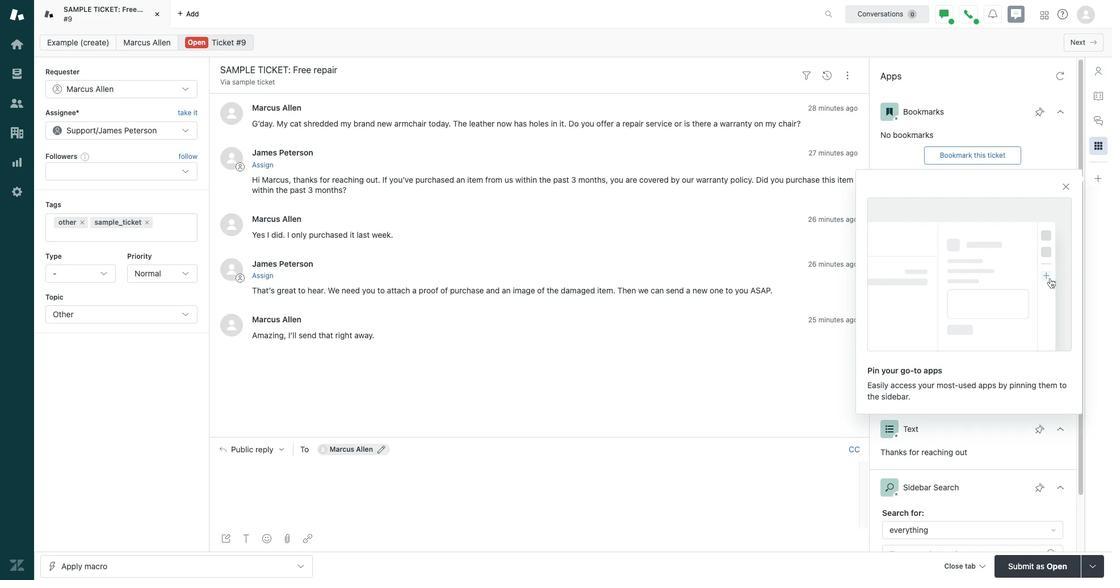 Task type: locate. For each thing, give the bounding box(es) containing it.
avatar image for yes
[[220, 213, 243, 236]]

1 item from the left
[[467, 175, 483, 184]]

it left the 'last'
[[350, 230, 355, 240]]

Public reply composer text field
[[215, 462, 856, 486]]

peterson up 'thanks'
[[279, 148, 313, 158]]

minutes right the 28
[[819, 104, 844, 113]]

tracking
[[924, 203, 955, 212]]

marcus allen link up did.
[[252, 214, 302, 224]]

1 horizontal spatial apps
[[979, 380, 997, 390]]

assign for hi
[[252, 161, 274, 169]]

1 ago from the top
[[846, 104, 858, 113]]

25 minutes ago text field
[[809, 316, 858, 324]]

close image inside tabs 'tab list'
[[152, 9, 163, 20]]

of right image
[[538, 286, 545, 295]]

0 horizontal spatial your
[[882, 366, 899, 375]]

0 vertical spatial assign button
[[252, 160, 274, 170]]

0 vertical spatial peterson
[[279, 148, 313, 158]]

27 minutes ago
[[809, 149, 858, 158]]

tab containing sample ticket: free repair
[[34, 0, 170, 28]]

avatar image for amazing,
[[220, 314, 243, 337]]

2 minutes from the top
[[819, 149, 844, 158]]

1 vertical spatial 26 minutes ago
[[809, 260, 858, 268]]

allen up i'll at bottom
[[282, 315, 302, 324]]

3
[[572, 175, 576, 184], [308, 185, 313, 195]]

1 vertical spatial it
[[350, 230, 355, 240]]

tab
[[34, 0, 170, 28]]

marcus allen for yes
[[252, 214, 302, 224]]

past left 'months,'
[[554, 175, 569, 184]]

are
[[626, 175, 638, 184]]

by left pinning
[[999, 380, 1008, 390]]

1 vertical spatial 3
[[308, 185, 313, 195]]

i right yes
[[267, 230, 269, 240]]

0 horizontal spatial item
[[467, 175, 483, 184]]

Subject field
[[218, 63, 795, 77]]

1 vertical spatial your
[[919, 380, 935, 390]]

purchased right you've
[[416, 175, 454, 184]]

1 horizontal spatial close image
[[1062, 182, 1071, 191]]

attachment
[[904, 294, 946, 304]]

i'll
[[288, 331, 297, 340]]

avatar image
[[220, 102, 243, 125], [220, 147, 243, 170], [220, 213, 243, 236], [220, 258, 243, 281], [220, 314, 243, 337]]

marcus allen down free at the top of the page
[[124, 37, 171, 47]]

1 vertical spatial assign button
[[252, 271, 274, 281]]

1 vertical spatial open
[[1047, 561, 1068, 571]]

time tracking
[[904, 203, 955, 212]]

2 ago from the top
[[846, 149, 858, 158]]

1 vertical spatial james peterson assign
[[252, 259, 313, 280]]

apps image
[[1095, 141, 1104, 151]]

26 down 26 minutes ago text box
[[809, 260, 817, 268]]

1 vertical spatial james
[[252, 259, 277, 268]]

on
[[755, 119, 764, 129]]

1 assign from the top
[[252, 161, 274, 169]]

2 assign button from the top
[[252, 271, 274, 281]]

one
[[710, 286, 724, 295]]

2 peterson from the top
[[279, 259, 313, 268]]

purchased right 'only'
[[309, 230, 348, 240]]

it.
[[560, 119, 567, 129]]

do
[[569, 119, 579, 129]]

1 vertical spatial within
[[252, 185, 274, 195]]

close image inside the pin your go-to apps dialog
[[1062, 182, 1071, 191]]

2 james peterson assign from the top
[[252, 259, 313, 280]]

1 horizontal spatial purchased
[[416, 175, 454, 184]]

marcus allen up did.
[[252, 214, 302, 224]]

send right i'll at bottom
[[299, 331, 317, 340]]

you right need
[[362, 286, 376, 295]]

warranty right our
[[697, 175, 729, 184]]

5 minutes from the top
[[819, 316, 844, 324]]

sidebar
[[904, 483, 932, 492]]

repair inside sample ticket: free repair #9
[[139, 5, 158, 14]]

submit as open
[[1009, 561, 1068, 571]]

apps up most-
[[924, 366, 943, 375]]

to left "attach"
[[378, 286, 385, 295]]

our
[[682, 175, 694, 184]]

4 avatar image from the top
[[220, 258, 243, 281]]

assign button
[[252, 160, 274, 170], [252, 271, 274, 281]]

james
[[252, 148, 277, 158], [252, 259, 277, 268]]

3 left 'months,'
[[572, 175, 576, 184]]

1 vertical spatial by
[[999, 380, 1008, 390]]

marcus for amazing,
[[252, 315, 280, 324]]

1 avatar image from the top
[[220, 102, 243, 125]]

to
[[298, 286, 306, 295], [378, 286, 385, 295], [726, 286, 733, 295], [914, 366, 922, 375], [1060, 380, 1067, 390]]

1 horizontal spatial it
[[350, 230, 355, 240]]

ago right 25
[[846, 316, 858, 324]]

an right and
[[502, 286, 511, 295]]

0 horizontal spatial open
[[188, 38, 206, 47]]

minutes right 25
[[819, 316, 844, 324]]

1 minutes from the top
[[819, 104, 844, 113]]

minutes down 26 minutes ago text box
[[819, 260, 844, 268]]

a right the there
[[714, 119, 718, 129]]

0 vertical spatial repair
[[139, 5, 158, 14]]

3 avatar image from the top
[[220, 213, 243, 236]]

0 horizontal spatial by
[[671, 175, 680, 184]]

it right take
[[193, 109, 198, 117]]

allen up 'only'
[[282, 214, 302, 224]]

1 horizontal spatial open
[[1047, 561, 1068, 571]]

0 vertical spatial within
[[516, 175, 537, 184]]

1 my from the left
[[341, 119, 352, 129]]

1 james peterson assign from the top
[[252, 148, 313, 169]]

organizations image
[[10, 126, 24, 140]]

1 26 minutes ago from the top
[[809, 215, 858, 224]]

the down easily
[[868, 392, 880, 401]]

search
[[934, 483, 960, 492]]

peterson
[[279, 148, 313, 158], [279, 259, 313, 268]]

to right one on the right of the page
[[726, 286, 733, 295]]

send
[[666, 286, 684, 295], [299, 331, 317, 340]]

2 avatar image from the top
[[220, 147, 243, 170]]

2 26 from the top
[[809, 260, 817, 268]]

to
[[300, 445, 309, 454]]

by left our
[[671, 175, 680, 184]]

4 ago from the top
[[846, 260, 858, 268]]

as
[[1037, 561, 1045, 571]]

1 horizontal spatial purchase
[[786, 175, 820, 184]]

james peterson assign up marcus,
[[252, 148, 313, 169]]

26 minutes ago for that's great to hear. we need you to attach a proof of purchase and an image of the damaged item. then we can send a new one to you asap.
[[809, 260, 858, 268]]

my left 'brand'
[[341, 119, 352, 129]]

1 horizontal spatial of
[[538, 286, 545, 295]]

purchased
[[416, 175, 454, 184], [309, 230, 348, 240]]

26 minutes ago text field
[[809, 260, 858, 268]]

0 vertical spatial open
[[188, 38, 206, 47]]

an left from
[[456, 175, 465, 184]]

purchase left and
[[450, 286, 484, 295]]

0 horizontal spatial past
[[290, 185, 306, 195]]

james peterson link for marcus,
[[252, 148, 313, 158]]

2 26 minutes ago from the top
[[809, 260, 858, 268]]

peterson for thanks
[[279, 148, 313, 158]]

example (create) button
[[40, 35, 117, 51]]

your right pin
[[882, 366, 899, 375]]

that
[[319, 331, 333, 340]]

0 horizontal spatial repair
[[139, 5, 158, 14]]

1 vertical spatial an
[[502, 286, 511, 295]]

admin image
[[10, 185, 24, 199]]

ago right the 28
[[846, 104, 858, 113]]

marcus allen link up "my"
[[252, 103, 302, 113]]

to right them at the bottom of the page
[[1060, 380, 1067, 390]]

a right offer
[[616, 119, 621, 129]]

purchase
[[786, 175, 820, 184], [450, 286, 484, 295]]

assign
[[252, 161, 274, 169], [252, 271, 274, 280]]

marcus right marcus.allen@example.com icon
[[330, 445, 354, 454]]

0 vertical spatial 3
[[572, 175, 576, 184]]

0 horizontal spatial of
[[441, 286, 448, 295]]

sidebar search button
[[870, 470, 1077, 505]]

pin your go-to apps easily access your most-used apps by pinning them to the sidebar.
[[868, 366, 1067, 401]]

1 vertical spatial assign
[[252, 271, 274, 280]]

ago right 27
[[846, 149, 858, 158]]

amazing, i'll send that right away.
[[252, 331, 375, 340]]

marcus allen up amazing, on the left
[[252, 315, 302, 324]]

0 horizontal spatial purchase
[[450, 286, 484, 295]]

james peterson link up great
[[252, 259, 313, 268]]

0 vertical spatial past
[[554, 175, 569, 184]]

marcus allen up "my"
[[252, 103, 302, 113]]

26 for yes i did. i only purchased it last week.
[[809, 215, 817, 224]]

marcus allen for amazing,
[[252, 315, 302, 324]]

0 horizontal spatial my
[[341, 119, 352, 129]]

warranty left on
[[720, 119, 752, 129]]

marcus allen link
[[116, 35, 178, 51], [252, 103, 302, 113], [252, 214, 302, 224], [252, 315, 302, 324]]

0 horizontal spatial within
[[252, 185, 274, 195]]

knowledge image
[[1095, 91, 1104, 101]]

zendesk products image
[[1041, 11, 1049, 19]]

time tracking button
[[870, 190, 1077, 225]]

1 of from the left
[[441, 286, 448, 295]]

my
[[277, 119, 288, 129]]

james up the that's
[[252, 259, 277, 268]]

james peterson assign for great
[[252, 259, 313, 280]]

0 vertical spatial apps
[[924, 366, 943, 375]]

3 down 'thanks'
[[308, 185, 313, 195]]

follow
[[179, 152, 198, 161]]

repair left service
[[623, 119, 644, 129]]

item.
[[598, 286, 616, 295]]

g'day. my cat shredded my brand new armchair today. the leather now has holes in it. do you offer a repair service or is there a warranty on my chair?
[[252, 119, 801, 129]]

5 avatar image from the top
[[220, 314, 243, 337]]

an
[[456, 175, 465, 184], [502, 286, 511, 295]]

2 james from the top
[[252, 259, 277, 268]]

0 horizontal spatial an
[[456, 175, 465, 184]]

i right did.
[[287, 230, 289, 240]]

allen left edit user icon
[[356, 445, 373, 454]]

assign button up the that's
[[252, 271, 274, 281]]

1 james from the top
[[252, 148, 277, 158]]

marcus.allen@example.com image
[[319, 445, 328, 454]]

of
[[441, 286, 448, 295], [538, 286, 545, 295]]

0 horizontal spatial purchased
[[309, 230, 348, 240]]

0 vertical spatial by
[[671, 175, 680, 184]]

0 horizontal spatial it
[[193, 109, 198, 117]]

1 vertical spatial peterson
[[279, 259, 313, 268]]

1 horizontal spatial my
[[766, 119, 777, 129]]

0 vertical spatial 26
[[809, 215, 817, 224]]

0 vertical spatial purchase
[[786, 175, 820, 184]]

assign up the that's
[[252, 271, 274, 280]]

draft mode image
[[222, 534, 231, 544]]

time
[[904, 203, 922, 212]]

ago down 26 minutes ago text box
[[846, 260, 858, 268]]

1 james peterson link from the top
[[252, 148, 313, 158]]

1 assign button from the top
[[252, 160, 274, 170]]

did
[[756, 175, 769, 184]]

type
[[45, 252, 62, 260]]

ago up 26 minutes ago text field
[[846, 215, 858, 224]]

1 i from the left
[[267, 230, 269, 240]]

james peterson assign
[[252, 148, 313, 169], [252, 259, 313, 280]]

0 vertical spatial send
[[666, 286, 684, 295]]

1 horizontal spatial repair
[[623, 119, 644, 129]]

26 minutes ago for yes i did. i only purchased it last week.
[[809, 215, 858, 224]]

0 horizontal spatial new
[[377, 119, 392, 129]]

send right can on the right of page
[[666, 286, 684, 295]]

marcus allen link up amazing, on the left
[[252, 315, 302, 324]]

allen
[[153, 37, 171, 47], [282, 103, 302, 113], [282, 214, 302, 224], [282, 315, 302, 324], [356, 445, 373, 454]]

james peterson assign up great
[[252, 259, 313, 280]]

0 horizontal spatial send
[[299, 331, 317, 340]]

your left most-
[[919, 380, 935, 390]]

need
[[342, 286, 360, 295]]

of right proof
[[441, 286, 448, 295]]

1 vertical spatial purchased
[[309, 230, 348, 240]]

add attachment image
[[283, 534, 292, 544]]

1 vertical spatial james peterson link
[[252, 259, 313, 268]]

2 james peterson link from the top
[[252, 259, 313, 268]]

0 vertical spatial james peterson link
[[252, 148, 313, 158]]

james peterson link for great
[[252, 259, 313, 268]]

purchase left 'this'
[[786, 175, 820, 184]]

g'day.
[[252, 119, 275, 129]]

close image
[[152, 9, 163, 20], [1062, 182, 1071, 191]]

james for hi
[[252, 148, 277, 158]]

0 vertical spatial 26 minutes ago
[[809, 215, 858, 224]]

i
[[267, 230, 269, 240], [287, 230, 289, 240]]

1 vertical spatial close image
[[1062, 182, 1071, 191]]

cc
[[849, 445, 860, 454]]

0 vertical spatial james peterson assign
[[252, 148, 313, 169]]

you right did at right top
[[771, 175, 784, 184]]

next button
[[1064, 34, 1104, 52]]

pin your go-to apps dialog
[[856, 169, 1083, 414]]

via sample ticket
[[220, 78, 275, 86]]

1 vertical spatial apps
[[979, 380, 997, 390]]

1 vertical spatial warranty
[[697, 175, 729, 184]]

0 horizontal spatial close image
[[152, 9, 163, 20]]

within down hi
[[252, 185, 274, 195]]

open
[[188, 38, 206, 47], [1047, 561, 1068, 571]]

marcus down free at the top of the page
[[124, 37, 150, 47]]

customers image
[[10, 96, 24, 111]]

armchair
[[395, 119, 427, 129]]

james peterson link up marcus,
[[252, 148, 313, 158]]

0 horizontal spatial i
[[267, 230, 269, 240]]

allen up cat
[[282, 103, 302, 113]]

minutes for chair?
[[819, 104, 844, 113]]

marcus allen link for g'day.
[[252, 103, 302, 113]]

1 vertical spatial send
[[299, 331, 317, 340]]

1 horizontal spatial past
[[554, 175, 569, 184]]

used
[[959, 380, 977, 390]]

marcus up yes
[[252, 214, 280, 224]]

repair right free at the top of the page
[[139, 5, 158, 14]]

1 horizontal spatial item
[[838, 175, 854, 184]]

repair inside conversationlabel log
[[623, 119, 644, 129]]

minutes right 27
[[819, 149, 844, 158]]

1 26 from the top
[[809, 215, 817, 224]]

by inside pin your go-to apps easily access your most-used apps by pinning them to the sidebar.
[[999, 380, 1008, 390]]

0 vertical spatial purchased
[[416, 175, 454, 184]]

peterson up great
[[279, 259, 313, 268]]

assign up hi
[[252, 161, 274, 169]]

past
[[554, 175, 569, 184], [290, 185, 306, 195]]

to left hear.
[[298, 286, 306, 295]]

the right us
[[539, 175, 551, 184]]

you right do
[[581, 119, 595, 129]]

allen left open link
[[153, 37, 171, 47]]

assign button for that's
[[252, 271, 274, 281]]

edit user image
[[378, 446, 386, 454]]

1 vertical spatial purchase
[[450, 286, 484, 295]]

0 vertical spatial it
[[193, 109, 198, 117]]

ago
[[846, 104, 858, 113], [846, 149, 858, 158], [846, 215, 858, 224], [846, 260, 858, 268], [846, 316, 858, 324]]

marcus up amazing, on the left
[[252, 315, 280, 324]]

1 horizontal spatial new
[[693, 286, 708, 295]]

minutes down 'this'
[[819, 215, 844, 224]]

0 vertical spatial close image
[[152, 9, 163, 20]]

past down 'thanks'
[[290, 185, 306, 195]]

28
[[809, 104, 817, 113]]

within right us
[[516, 175, 537, 184]]

marcus allen for g'day.
[[252, 103, 302, 113]]

months,
[[579, 175, 608, 184]]

get started image
[[10, 37, 24, 52]]

1 horizontal spatial by
[[999, 380, 1008, 390]]

4 minutes from the top
[[819, 260, 844, 268]]

1 horizontal spatial send
[[666, 286, 684, 295]]

2 assign from the top
[[252, 271, 274, 280]]

1 horizontal spatial i
[[287, 230, 289, 240]]

my right on
[[766, 119, 777, 129]]

marcus allen link for amazing,
[[252, 315, 302, 324]]

26 minutes ago down 26 minutes ago text box
[[809, 260, 858, 268]]

james up hi
[[252, 148, 277, 158]]

0 vertical spatial assign
[[252, 161, 274, 169]]

assign button up hi
[[252, 160, 274, 170]]

proof
[[419, 286, 439, 295]]

next
[[1071, 38, 1086, 47]]

sidebar search
[[904, 483, 960, 492]]

reporting image
[[10, 155, 24, 170]]

the
[[539, 175, 551, 184], [276, 185, 288, 195], [547, 286, 559, 295], [868, 392, 880, 401]]

0 vertical spatial an
[[456, 175, 465, 184]]

bookmarks button
[[870, 94, 1077, 130]]

marcus up 'g'day.'
[[252, 103, 280, 113]]

yes i did. i only purchased it last week.
[[252, 230, 393, 240]]

26 for that's great to hear. we need you to attach a proof of purchase and an image of the damaged item. then we can send a new one to you asap.
[[809, 260, 817, 268]]

marcus
[[124, 37, 150, 47], [252, 103, 280, 113], [252, 214, 280, 224], [252, 315, 280, 324], [330, 445, 354, 454]]

ticket
[[257, 78, 275, 86]]

new right 'brand'
[[377, 119, 392, 129]]

item right 'this'
[[838, 175, 854, 184]]

free
[[122, 5, 137, 14]]

marcus for yes
[[252, 214, 280, 224]]

1 vertical spatial 26
[[809, 260, 817, 268]]

26 minutes ago down 'this'
[[809, 215, 858, 224]]

0 vertical spatial your
[[882, 366, 899, 375]]

apps right "used"
[[979, 380, 997, 390]]

1 horizontal spatial 3
[[572, 175, 576, 184]]

purchase inside hi marcus, thanks for reaching out. if you've purchased an item from us within the past 3 months, you are covered by our warranty policy. did you purchase this item within the past 3 months?
[[786, 175, 820, 184]]

26 minutes ago text field
[[809, 215, 858, 224]]

0 vertical spatial james
[[252, 148, 277, 158]]

shredded
[[304, 119, 339, 129]]

26 up 26 minutes ago text field
[[809, 215, 817, 224]]

1 vertical spatial repair
[[623, 119, 644, 129]]

1 vertical spatial new
[[693, 286, 708, 295]]

it
[[193, 109, 198, 117], [350, 230, 355, 240]]

sidebar.
[[882, 392, 911, 401]]

1 peterson from the top
[[279, 148, 313, 158]]

item
[[467, 175, 483, 184], [838, 175, 854, 184]]

new left one on the right of the page
[[693, 286, 708, 295]]

item left from
[[467, 175, 483, 184]]



Task type: vqa. For each thing, say whether or not it's contained in the screenshot.
search icon
no



Task type: describe. For each thing, give the bounding box(es) containing it.
priority
[[127, 252, 152, 260]]

marcus allen right marcus.allen@example.com icon
[[330, 445, 373, 454]]

sample
[[232, 78, 255, 86]]

now
[[497, 119, 512, 129]]

format text image
[[242, 534, 251, 544]]

2 my from the left
[[766, 119, 777, 129]]

apps
[[881, 71, 902, 81]]

leather
[[469, 119, 495, 129]]

you left are
[[611, 175, 624, 184]]

has
[[514, 119, 527, 129]]

service
[[646, 119, 673, 129]]

zendesk image
[[10, 558, 24, 573]]

events image
[[823, 71, 832, 80]]

ago for asap.
[[846, 260, 858, 268]]

allen for amazing,
[[282, 315, 302, 324]]

us
[[505, 175, 513, 184]]

right
[[335, 331, 352, 340]]

open inside secondary element
[[188, 38, 206, 47]]

james peterson assign for marcus,
[[252, 148, 313, 169]]

3 minutes from the top
[[819, 215, 844, 224]]

views image
[[10, 66, 24, 81]]

submit
[[1009, 561, 1035, 571]]

months?
[[315, 185, 347, 195]]

easily
[[868, 380, 889, 390]]

offer
[[597, 119, 614, 129]]

you left asap.
[[735, 286, 749, 295]]

take it button
[[178, 108, 198, 119]]

james for that's
[[252, 259, 277, 268]]

the
[[453, 119, 467, 129]]

the down marcus,
[[276, 185, 288, 195]]

it inside button
[[193, 109, 198, 117]]

if
[[383, 175, 387, 184]]

1 vertical spatial past
[[290, 185, 306, 195]]

sample
[[64, 5, 92, 14]]

example
[[47, 37, 78, 47]]

we
[[328, 286, 340, 295]]

0 vertical spatial warranty
[[720, 119, 752, 129]]

sample ticket: free repair #9
[[64, 5, 158, 23]]

tabs tab list
[[34, 0, 813, 28]]

assign button for hi
[[252, 160, 274, 170]]

28 minutes ago
[[809, 104, 858, 113]]

text button
[[870, 412, 1077, 447]]

25
[[809, 316, 817, 324]]

asap.
[[751, 286, 773, 295]]

amazing,
[[252, 331, 286, 340]]

out.
[[366, 175, 380, 184]]

- button
[[45, 265, 116, 283]]

last
[[357, 230, 370, 240]]

you've
[[390, 175, 413, 184]]

attachment manager
[[904, 294, 981, 304]]

zendesk support image
[[10, 7, 24, 22]]

them
[[1039, 380, 1058, 390]]

a left proof
[[412, 286, 417, 295]]

reaching
[[332, 175, 364, 184]]

image
[[513, 286, 535, 295]]

marcus inside secondary element
[[124, 37, 150, 47]]

great
[[277, 286, 296, 295]]

insert emojis image
[[262, 534, 271, 544]]

did.
[[272, 230, 285, 240]]

ago for item
[[846, 149, 858, 158]]

marcus,
[[262, 175, 291, 184]]

example (create)
[[47, 37, 109, 47]]

allen for yes
[[282, 214, 302, 224]]

from
[[486, 175, 503, 184]]

and
[[486, 286, 500, 295]]

avatar image for g'day.
[[220, 102, 243, 125]]

chair?
[[779, 119, 801, 129]]

marcus allen link down free at the top of the page
[[116, 35, 178, 51]]

0 horizontal spatial 3
[[308, 185, 313, 195]]

2 i from the left
[[287, 230, 289, 240]]

in
[[551, 119, 558, 129]]

assign for that's
[[252, 271, 274, 280]]

text
[[904, 424, 919, 434]]

week.
[[372, 230, 393, 240]]

only
[[292, 230, 307, 240]]

3 ago from the top
[[846, 215, 858, 224]]

we
[[639, 286, 649, 295]]

5 ago from the top
[[846, 316, 858, 324]]

access
[[891, 380, 917, 390]]

secondary element
[[34, 31, 1113, 54]]

yes
[[252, 230, 265, 240]]

ticket:
[[94, 5, 120, 14]]

-
[[53, 269, 56, 278]]

get help image
[[1058, 9, 1068, 19]]

holes
[[529, 119, 549, 129]]

the left damaged
[[547, 286, 559, 295]]

hi
[[252, 175, 260, 184]]

27 minutes ago text field
[[809, 149, 858, 158]]

conversations
[[858, 9, 904, 18]]

marcus allen link for yes
[[252, 214, 302, 224]]

allen inside secondary element
[[153, 37, 171, 47]]

a left one on the right of the page
[[686, 286, 691, 295]]

28 minutes ago text field
[[809, 104, 858, 113]]

cc button
[[849, 445, 860, 455]]

for
[[320, 175, 330, 184]]

go-
[[901, 366, 914, 375]]

marcus allen inside secondary element
[[124, 37, 171, 47]]

customer context image
[[1095, 66, 1104, 76]]

warranty inside hi marcus, thanks for reaching out. if you've purchased an item from us within the past 3 months, you are covered by our warranty policy. did you purchase this item within the past 3 months?
[[697, 175, 729, 184]]

via
[[220, 78, 230, 86]]

most-
[[937, 380, 959, 390]]

pin
[[868, 366, 880, 375]]

this
[[822, 175, 836, 184]]

ago for chair?
[[846, 104, 858, 113]]

damaged
[[561, 286, 595, 295]]

cat
[[290, 119, 302, 129]]

covered
[[640, 175, 669, 184]]

is
[[684, 119, 690, 129]]

(create)
[[80, 37, 109, 47]]

thanks
[[293, 175, 318, 184]]

#9
[[64, 14, 72, 23]]

it inside conversationlabel log
[[350, 230, 355, 240]]

2 of from the left
[[538, 286, 545, 295]]

by inside hi marcus, thanks for reaching out. if you've purchased an item from us within the past 3 months, you are covered by our warranty policy. did you purchase this item within the past 3 months?
[[671, 175, 680, 184]]

1 horizontal spatial your
[[919, 380, 935, 390]]

conversationlabel log
[[209, 93, 870, 437]]

0 horizontal spatial apps
[[924, 366, 943, 375]]

27
[[809, 149, 817, 158]]

conversations button
[[846, 5, 930, 23]]

2 item from the left
[[838, 175, 854, 184]]

marcus for g'day.
[[252, 103, 280, 113]]

take it
[[178, 109, 198, 117]]

main element
[[0, 0, 34, 580]]

an inside hi marcus, thanks for reaching out. if you've purchased an item from us within the past 3 months, you are covered by our warranty policy. did you purchase this item within the past 3 months?
[[456, 175, 465, 184]]

peterson for to
[[279, 259, 313, 268]]

can
[[651, 286, 664, 295]]

add link (cmd k) image
[[303, 534, 312, 544]]

minutes for asap.
[[819, 260, 844, 268]]

0 vertical spatial new
[[377, 119, 392, 129]]

minutes for item
[[819, 149, 844, 158]]

allen for g'day.
[[282, 103, 302, 113]]

bookmarks
[[904, 107, 944, 116]]

25 minutes ago
[[809, 316, 858, 324]]

1 horizontal spatial an
[[502, 286, 511, 295]]

manager
[[948, 294, 981, 304]]

purchased inside hi marcus, thanks for reaching out. if you've purchased an item from us within the past 3 months, you are covered by our warranty policy. did you purchase this item within the past 3 months?
[[416, 175, 454, 184]]

zendesk chat image
[[1008, 6, 1025, 23]]

pinning
[[1010, 380, 1037, 390]]

follow button
[[179, 152, 198, 162]]

to up "access"
[[914, 366, 922, 375]]

1 horizontal spatial within
[[516, 175, 537, 184]]

away.
[[355, 331, 375, 340]]

the inside pin your go-to apps easily access your most-used apps by pinning them to the sidebar.
[[868, 392, 880, 401]]



